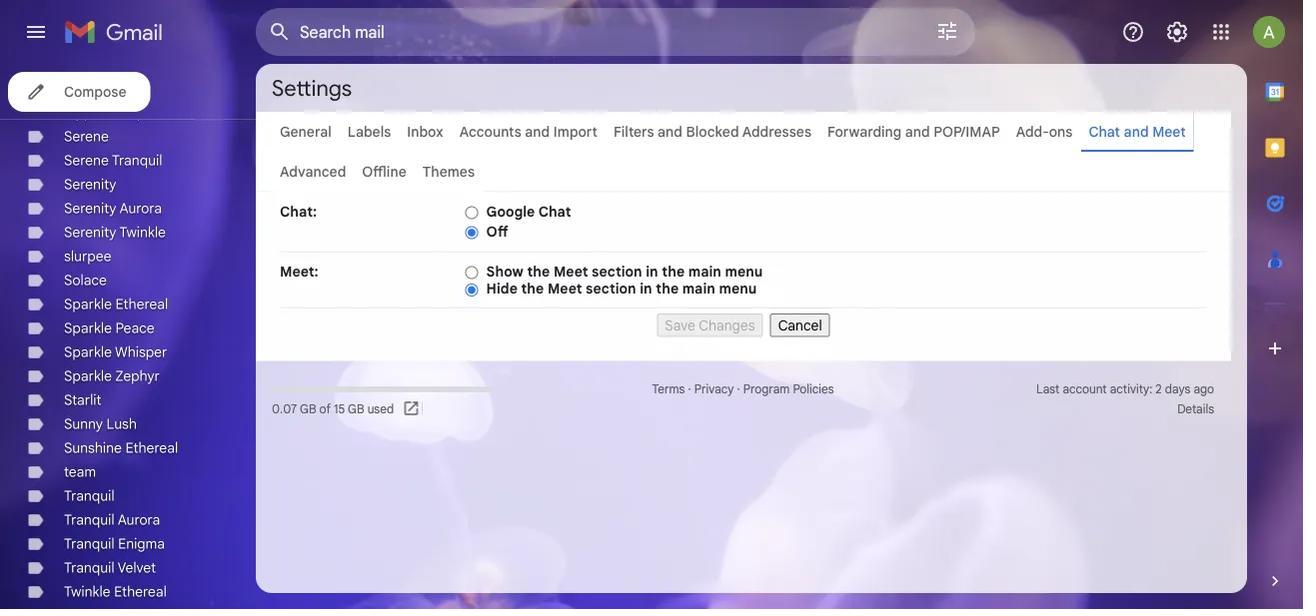 Task type: vqa. For each thing, say whether or not it's contained in the screenshot.
the "Add-ons" link
yes



Task type: describe. For each thing, give the bounding box(es) containing it.
tranquil for tranquil aurora
[[64, 512, 115, 529]]

privacy link
[[694, 382, 734, 397]]

sparkle ethereal link
[[64, 296, 168, 313]]

tranquil for tranquil "link"
[[64, 488, 115, 505]]

navigation containing compose
[[0, 64, 256, 610]]

twinkle ethereal link
[[64, 584, 167, 601]]

add-
[[1016, 123, 1049, 140]]

and for chat
[[1124, 123, 1149, 140]]

serenity for aurora
[[64, 200, 116, 217]]

tranquil down whispers
[[112, 152, 162, 169]]

Google Chat radio
[[465, 205, 478, 220]]

Hide the Meet section in the main menu radio
[[465, 283, 478, 298]]

compose
[[64, 83, 126, 100]]

sunny lush link
[[64, 416, 137, 433]]

starlit
[[64, 392, 101, 409]]

2
[[1156, 382, 1162, 397]]

aurora for tranquil aurora
[[118, 512, 160, 529]]

team link
[[64, 464, 96, 481]]

chat and meet link
[[1089, 123, 1186, 140]]

accounts and import
[[459, 123, 598, 140]]

terms link
[[652, 382, 685, 397]]

sparkle for sparkle zephyr
[[64, 368, 112, 385]]

tranquil aurora
[[64, 512, 160, 529]]

in for show the meet section in the main menu
[[646, 263, 658, 280]]

0.07 gb of 15 gb used
[[272, 402, 394, 417]]

accounts
[[459, 123, 521, 140]]

sunshine
[[64, 440, 122, 457]]

sparkle peace
[[64, 320, 155, 337]]

0.07
[[272, 402, 297, 417]]

advanced search options image
[[928, 11, 968, 51]]

lush
[[107, 416, 137, 433]]

general
[[280, 123, 332, 140]]

and for filters
[[658, 123, 683, 140]]

show the meet section in the main menu
[[486, 263, 763, 280]]

solace
[[64, 272, 107, 289]]

of
[[319, 402, 331, 417]]

cancel
[[778, 317, 822, 334]]

ripple whispers
[[64, 104, 165, 121]]

chat:
[[280, 203, 317, 220]]

whisper
[[115, 344, 167, 361]]

general link
[[280, 123, 332, 140]]

solace link
[[64, 272, 107, 289]]

sparkle whisper link
[[64, 344, 167, 361]]

google
[[486, 203, 535, 220]]

pop/imap
[[934, 123, 1000, 140]]

settings
[[272, 74, 352, 102]]

advanced
[[280, 163, 346, 180]]

peace
[[115, 320, 155, 337]]

Search mail text field
[[300, 22, 880, 42]]

serene tranquil
[[64, 152, 162, 169]]

1 vertical spatial chat
[[538, 203, 571, 220]]

sparkle for sparkle ethereal
[[64, 296, 112, 313]]

sparkle peace link
[[64, 320, 155, 337]]

terms
[[652, 382, 685, 397]]

google chat
[[486, 203, 571, 220]]

1 vertical spatial twinkle
[[64, 584, 110, 601]]

account
[[1063, 382, 1107, 397]]

tranquil enigma link
[[64, 536, 165, 553]]

forwarding and pop/imap link
[[828, 123, 1000, 140]]

meet:
[[280, 263, 319, 280]]

Show the Meet section in the main menu radio
[[465, 265, 478, 280]]

slurpee link
[[64, 248, 111, 265]]

sparkle zephyr link
[[64, 368, 160, 385]]

1 serenity from the top
[[64, 176, 116, 193]]

forwarding
[[828, 123, 902, 140]]

team
[[64, 464, 96, 481]]

ethereal for sparkle ethereal
[[115, 296, 168, 313]]

used
[[367, 402, 394, 417]]

ethereal for twinkle ethereal
[[114, 584, 167, 601]]

and for forwarding
[[905, 123, 930, 140]]

advanced link
[[280, 163, 346, 180]]

offline link
[[362, 163, 407, 180]]

off
[[486, 223, 508, 240]]

blocked
[[686, 123, 739, 140]]

serenity twinkle
[[64, 224, 166, 241]]

forwarding and pop/imap
[[828, 123, 1000, 140]]

details
[[1178, 402, 1214, 417]]

aurora for serenity aurora
[[119, 200, 162, 217]]

in for hide the meet section in the main menu
[[640, 280, 652, 298]]

serene link
[[64, 128, 109, 145]]

policies
[[793, 382, 834, 397]]

privacy
[[694, 382, 734, 397]]

serenity twinkle link
[[64, 224, 166, 241]]



Task type: locate. For each thing, give the bounding box(es) containing it.
inbox link
[[407, 123, 443, 140]]

sparkle up sparkle whisper link
[[64, 320, 112, 337]]

enigma
[[118, 536, 165, 553]]

last account activity: 2 days ago details
[[1037, 382, 1214, 417]]

chat right ons
[[1089, 123, 1120, 140]]

add-ons link
[[1016, 123, 1073, 140]]

2 · from the left
[[737, 382, 740, 397]]

and for accounts
[[525, 123, 550, 140]]

main up save changes
[[688, 263, 722, 280]]

filters and blocked addresses link
[[614, 123, 812, 140]]

None search field
[[256, 8, 976, 56]]

·
[[688, 382, 691, 397], [737, 382, 740, 397]]

tranquil velvet link
[[64, 560, 156, 577]]

2 serenity from the top
[[64, 200, 116, 217]]

1 vertical spatial serene
[[64, 152, 109, 169]]

2 vertical spatial serenity
[[64, 224, 116, 241]]

0 vertical spatial ethereal
[[115, 296, 168, 313]]

ethereal down the velvet
[[114, 584, 167, 601]]

menu for hide the meet section in the main menu
[[719, 280, 757, 298]]

· right terms 'link' at the bottom right of page
[[688, 382, 691, 397]]

tranquil enigma
[[64, 536, 165, 553]]

section for hide
[[586, 280, 636, 298]]

slurpee
[[64, 248, 111, 265]]

footer containing terms
[[256, 380, 1231, 420]]

and left pop/imap
[[905, 123, 930, 140]]

0 horizontal spatial twinkle
[[64, 584, 110, 601]]

1 horizontal spatial chat
[[1089, 123, 1120, 140]]

1 and from the left
[[525, 123, 550, 140]]

sparkle whisper
[[64, 344, 167, 361]]

navigation containing save changes
[[280, 309, 1207, 337]]

0 horizontal spatial chat
[[538, 203, 571, 220]]

gb left of
[[300, 402, 316, 417]]

serene for serene tranquil
[[64, 152, 109, 169]]

chat
[[1089, 123, 1120, 140], [538, 203, 571, 220]]

tranquil for tranquil velvet
[[64, 560, 115, 577]]

main up save changes button
[[682, 280, 716, 298]]

2 sparkle from the top
[[64, 320, 112, 337]]

Off radio
[[465, 225, 478, 240]]

ago
[[1194, 382, 1214, 397]]

sparkle down the sparkle peace link
[[64, 344, 112, 361]]

cancel button
[[770, 314, 830, 337]]

search mail image
[[262, 14, 298, 50]]

and right ons
[[1124, 123, 1149, 140]]

serenity for twinkle
[[64, 224, 116, 241]]

3 serenity from the top
[[64, 224, 116, 241]]

serenity down serenity link
[[64, 200, 116, 217]]

ripple
[[64, 104, 103, 121]]

themes link
[[423, 163, 475, 180]]

addresses
[[742, 123, 812, 140]]

chat right the google
[[538, 203, 571, 220]]

velvet
[[118, 560, 156, 577]]

aurora up enigma
[[118, 512, 160, 529]]

serene tranquil link
[[64, 152, 162, 169]]

and right filters
[[658, 123, 683, 140]]

tranquil link
[[64, 488, 115, 505]]

hide the meet section in the main menu
[[486, 280, 757, 298]]

compose button
[[8, 72, 150, 112]]

serenity aurora
[[64, 200, 162, 217]]

sunshine ethereal link
[[64, 440, 178, 457]]

gmail image
[[64, 12, 173, 52]]

3 and from the left
[[905, 123, 930, 140]]

labels
[[348, 123, 391, 140]]

meet for chat
[[1153, 123, 1186, 140]]

main for hide the meet section in the main menu
[[682, 280, 716, 298]]

tranquil down team link
[[64, 488, 115, 505]]

0 horizontal spatial ·
[[688, 382, 691, 397]]

tranquil down tranquil enigma
[[64, 560, 115, 577]]

0 horizontal spatial gb
[[300, 402, 316, 417]]

serenity up slurpee at the top left
[[64, 224, 116, 241]]

sparkle ethereal
[[64, 296, 168, 313]]

0 vertical spatial serene
[[64, 128, 109, 145]]

labels link
[[348, 123, 391, 140]]

whispers
[[106, 104, 165, 121]]

serene
[[64, 128, 109, 145], [64, 152, 109, 169]]

filters and blocked addresses
[[614, 123, 812, 140]]

activity:
[[1110, 382, 1153, 397]]

main for show the meet section in the main menu
[[688, 263, 722, 280]]

serene down ripple
[[64, 128, 109, 145]]

aurora
[[119, 200, 162, 217], [118, 512, 160, 529]]

0 horizontal spatial navigation
[[0, 64, 256, 610]]

2 serene from the top
[[64, 152, 109, 169]]

serenity aurora link
[[64, 200, 162, 217]]

1 gb from the left
[[300, 402, 316, 417]]

1 horizontal spatial navigation
[[280, 309, 1207, 337]]

sparkle for sparkle peace
[[64, 320, 112, 337]]

and left import
[[525, 123, 550, 140]]

section for show
[[592, 263, 642, 280]]

menu for show the meet section in the main menu
[[725, 263, 763, 280]]

15
[[334, 402, 345, 417]]

2 vertical spatial ethereal
[[114, 584, 167, 601]]

serenity up the serenity aurora link
[[64, 176, 116, 193]]

sparkle for sparkle whisper
[[64, 344, 112, 361]]

days
[[1165, 382, 1191, 397]]

zephyr
[[115, 368, 160, 385]]

1 serene from the top
[[64, 128, 109, 145]]

2 gb from the left
[[348, 402, 364, 417]]

3 sparkle from the top
[[64, 344, 112, 361]]

and
[[525, 123, 550, 140], [658, 123, 683, 140], [905, 123, 930, 140], [1124, 123, 1149, 140]]

accounts and import link
[[459, 123, 598, 140]]

1 horizontal spatial gb
[[348, 402, 364, 417]]

gb right the 15
[[348, 402, 364, 417]]

gb
[[300, 402, 316, 417], [348, 402, 364, 417]]

tranquil velvet
[[64, 560, 156, 577]]

sunny lush
[[64, 416, 137, 433]]

follow link to manage storage image
[[402, 400, 422, 420]]

0 vertical spatial chat
[[1089, 123, 1120, 140]]

terms · privacy · program policies
[[652, 382, 834, 397]]

navigation
[[0, 64, 256, 610], [280, 309, 1207, 337]]

sunshine ethereal
[[64, 440, 178, 457]]

chat and meet
[[1089, 123, 1186, 140]]

meet for hide
[[548, 280, 582, 298]]

ethereal down "lush"
[[125, 440, 178, 457]]

serene for serene link
[[64, 128, 109, 145]]

starlit link
[[64, 392, 101, 409]]

1 vertical spatial serenity
[[64, 200, 116, 217]]

ethereal up peace
[[115, 296, 168, 313]]

section
[[592, 263, 642, 280], [586, 280, 636, 298]]

0 vertical spatial serenity
[[64, 176, 116, 193]]

0 vertical spatial aurora
[[119, 200, 162, 217]]

ripple whispers link
[[64, 104, 165, 121]]

save changes
[[665, 317, 755, 334]]

ethereal for sunshine ethereal
[[125, 440, 178, 457]]

last
[[1037, 382, 1060, 397]]

0 vertical spatial twinkle
[[119, 224, 166, 241]]

tranquil down tranquil "link"
[[64, 512, 115, 529]]

filters
[[614, 123, 654, 140]]

inbox
[[407, 123, 443, 140]]

4 and from the left
[[1124, 123, 1149, 140]]

details link
[[1178, 402, 1214, 417]]

1 sparkle from the top
[[64, 296, 112, 313]]

serene down serene link
[[64, 152, 109, 169]]

sparkle down solace link
[[64, 296, 112, 313]]

aurora up the serenity twinkle link
[[119, 200, 162, 217]]

settings image
[[1165, 20, 1189, 44]]

tab list
[[1247, 64, 1303, 538]]

serenity
[[64, 176, 116, 193], [64, 200, 116, 217], [64, 224, 116, 241]]

· right privacy link
[[737, 382, 740, 397]]

2 and from the left
[[658, 123, 683, 140]]

twinkle down the serenity aurora link
[[119, 224, 166, 241]]

twinkle down tranquil velvet
[[64, 584, 110, 601]]

tranquil aurora link
[[64, 512, 160, 529]]

4 sparkle from the top
[[64, 368, 112, 385]]

footer
[[256, 380, 1231, 420]]

meet for show
[[554, 263, 588, 280]]

themes
[[423, 163, 475, 180]]

show
[[486, 263, 524, 280]]

tranquil up tranquil velvet
[[64, 536, 115, 553]]

program policies link
[[743, 382, 834, 397]]

1 horizontal spatial twinkle
[[119, 224, 166, 241]]

1 vertical spatial aurora
[[118, 512, 160, 529]]

1 horizontal spatial ·
[[737, 382, 740, 397]]

1 · from the left
[[688, 382, 691, 397]]

main menu image
[[24, 20, 48, 44]]

offline
[[362, 163, 407, 180]]

twinkle ethereal
[[64, 584, 167, 601]]

import
[[554, 123, 598, 140]]

ons
[[1049, 123, 1073, 140]]

sunny
[[64, 416, 103, 433]]

tranquil for tranquil enigma
[[64, 536, 115, 553]]

save
[[665, 317, 696, 334]]

ethereal
[[115, 296, 168, 313], [125, 440, 178, 457], [114, 584, 167, 601]]

add-ons
[[1016, 123, 1073, 140]]

1 vertical spatial ethereal
[[125, 440, 178, 457]]

save changes button
[[657, 314, 763, 337]]

twinkle
[[119, 224, 166, 241], [64, 584, 110, 601]]

sparkle up starlit
[[64, 368, 112, 385]]



